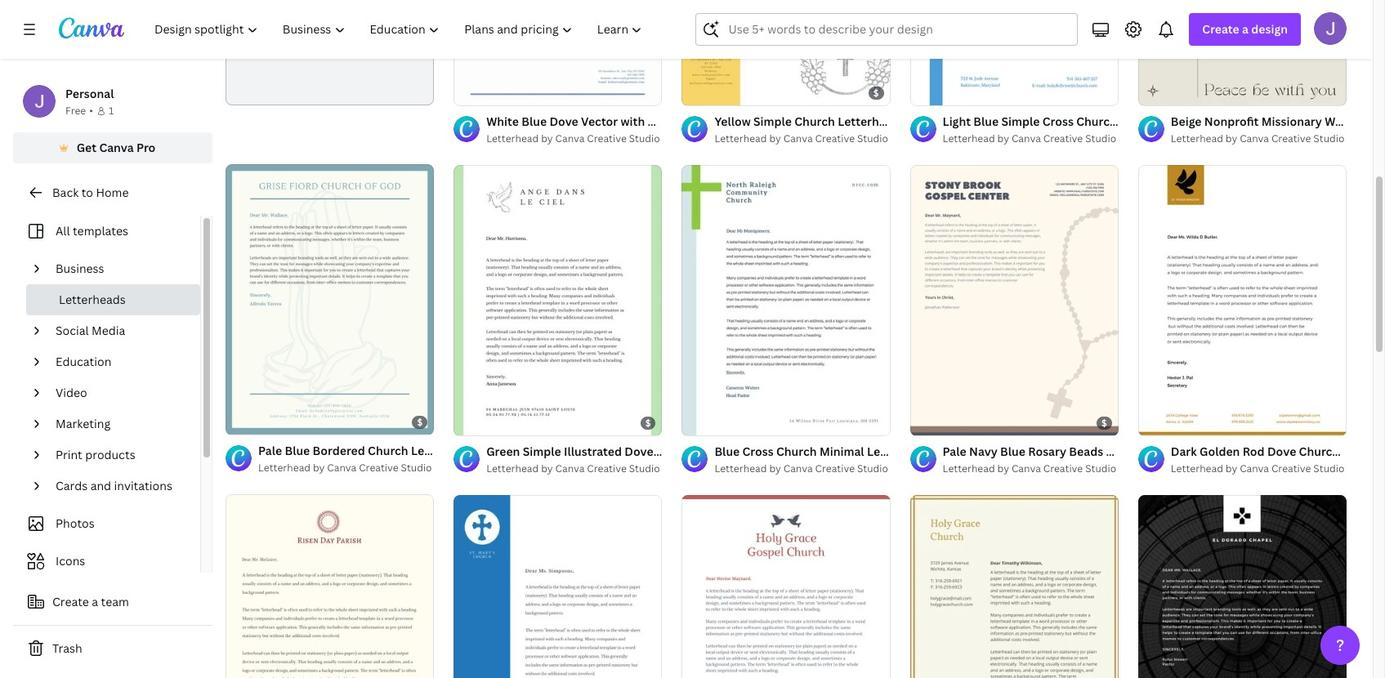 Task type: locate. For each thing, give the bounding box(es) containing it.
studio inside yellow simple church letterhead letterhead by canva creative studio
[[857, 132, 888, 146]]

dove right illustrated
[[625, 444, 654, 459]]

church inside the dark golden rod dove church letterhe letterhead by canva creative studio
[[1299, 444, 1340, 459]]

0 vertical spatial a
[[1242, 21, 1249, 37]]

1 horizontal spatial dove
[[625, 444, 654, 459]]

by inside pale blue bordered church letterhead letterhead by canva creative studio
[[313, 461, 325, 475]]

a for team
[[92, 594, 98, 610]]

pale for pale navy blue rosary beads church letterhead
[[943, 444, 967, 459]]

0 horizontal spatial cross
[[743, 444, 774, 459]]

$ down "search" search box
[[874, 87, 879, 99]]

team
[[101, 594, 129, 610]]

studio inside the dark golden rod dove church letterhe letterhead by canva creative studio
[[1314, 462, 1345, 475]]

letterhead by canva creative studio link for pale navy blue rosary beads church letterhead
[[943, 461, 1119, 477]]

to
[[81, 185, 93, 200]]

dove right rod
[[1268, 444, 1297, 459]]

1 horizontal spatial simple
[[754, 114, 792, 129]]

canva inside blue cross church minimal letterhead letterhead by canva creative studio
[[784, 462, 813, 475]]

dove inside the dark golden rod dove church letterhe letterhead by canva creative studio
[[1268, 444, 1297, 459]]

simple inside 'light blue simple cross church letterhead letterhead by canva creative studio'
[[1002, 114, 1040, 129]]

None search field
[[696, 13, 1078, 46]]

pale
[[258, 443, 282, 458], [943, 444, 967, 459]]

church inside yellow simple church letterhead letterhead by canva creative studio
[[795, 114, 835, 129]]

letterhead by canva creative studio link for green simple illustrated dove church letterhead
[[486, 461, 662, 477]]

dark golden rod dove church letterhe link
[[1171, 443, 1385, 461]]

marketing link
[[49, 409, 190, 440]]

letterhead by canva creative studio link for yellow simple church letterhead
[[715, 131, 891, 147]]

$ up beads on the bottom of page
[[1102, 417, 1107, 429]]

social media link
[[49, 316, 190, 347]]

studio
[[629, 132, 660, 146], [857, 132, 888, 146], [1086, 132, 1117, 146], [1314, 132, 1345, 146], [401, 461, 432, 475], [629, 462, 660, 475], [857, 462, 888, 475], [1086, 462, 1117, 475], [1314, 462, 1345, 475]]

0 horizontal spatial pale
[[258, 443, 282, 458]]

studio inside white blue dove vector with blue dots church letterhead (us) letterhead by canva creative studio
[[629, 132, 660, 146]]

yellow simple church letterhead letterhead by canva creative studio
[[715, 114, 900, 146]]

$
[[874, 87, 879, 99], [417, 416, 423, 428], [645, 417, 651, 429], [1102, 417, 1107, 429]]

rosary
[[1028, 444, 1067, 459]]

video link
[[49, 378, 190, 409]]

create
[[1203, 21, 1240, 37], [52, 594, 89, 610]]

back
[[52, 185, 79, 200]]

light
[[943, 114, 971, 129]]

all templates
[[56, 223, 128, 239]]

blue inside pale blue bordered church letterhead letterhead by canva creative studio
[[285, 443, 310, 458]]

back to home
[[52, 185, 129, 200]]

church inside pale navy blue rosary beads church letterhead letterhead by canva creative studio
[[1106, 444, 1147, 459]]

design
[[1252, 21, 1288, 37]]

dove left vector
[[550, 114, 578, 129]]

simple right light
[[1002, 114, 1040, 129]]

create a design
[[1203, 21, 1288, 37]]

pale left navy
[[943, 444, 967, 459]]

simple right "yellow"
[[754, 114, 792, 129]]

church
[[705, 114, 745, 129], [795, 114, 835, 129], [1077, 114, 1117, 129], [368, 443, 408, 458], [656, 444, 697, 459], [777, 444, 817, 459], [1106, 444, 1147, 459], [1299, 444, 1340, 459]]

a left team
[[92, 594, 98, 610]]

simple inside yellow simple church letterhead letterhead by canva creative studio
[[754, 114, 792, 129]]

dark
[[1171, 444, 1197, 459]]

pale navy blue rosary beads church letterhead link
[[943, 443, 1211, 461]]

blue inside blue cross church minimal letterhead letterhead by canva creative studio
[[715, 444, 740, 459]]

pale inside pale blue bordered church letterhead letterhead by canva creative studio
[[258, 443, 282, 458]]

$ up pale blue bordered church letterhead link on the left bottom of page
[[417, 416, 423, 428]]

pale left bordered
[[258, 443, 282, 458]]

canva inside "button"
[[99, 140, 134, 155]]

letterhe
[[1343, 444, 1385, 459]]

simple inside green simple illustrated dove church letterhead letterhead by canva creative studio
[[523, 444, 561, 459]]

golden
[[1200, 444, 1240, 459]]

by inside pale navy blue rosary beads church letterhead letterhead by canva creative studio
[[998, 462, 1009, 475]]

$ up green simple illustrated dove church letterhead link
[[645, 417, 651, 429]]

2 horizontal spatial dove
[[1268, 444, 1297, 459]]

canva
[[555, 132, 585, 146], [784, 132, 813, 146], [1012, 132, 1041, 146], [1240, 132, 1269, 146], [99, 140, 134, 155], [327, 461, 357, 475], [555, 462, 585, 475], [784, 462, 813, 475], [1012, 462, 1041, 475], [1240, 462, 1269, 475]]

light blue simple cross church letterhead letterhead by canva creative studio
[[943, 114, 1182, 146]]

Search search field
[[729, 14, 1068, 45]]

a
[[1242, 21, 1249, 37], [92, 594, 98, 610]]

pale for pale blue bordered church letterhead
[[258, 443, 282, 458]]

free
[[65, 104, 86, 118]]

dove inside green simple illustrated dove church letterhead letterhead by canva creative studio
[[625, 444, 654, 459]]

dark golden rod dove church letterhead image
[[1138, 165, 1347, 435]]

get canva pro
[[77, 140, 156, 155]]

cross inside blue cross church minimal letterhead letterhead by canva creative studio
[[743, 444, 774, 459]]

canva inside white blue dove vector with blue dots church letterhead (us) letterhead by canva creative studio
[[555, 132, 585, 146]]

education link
[[49, 347, 190, 378]]

print products link
[[49, 440, 190, 471]]

white blue dove vector with blue dots church letterhead (us) link
[[486, 113, 836, 131]]

simple
[[754, 114, 792, 129], [1002, 114, 1040, 129], [523, 444, 561, 459]]

0 horizontal spatial dove
[[550, 114, 578, 129]]

church inside 'light blue simple cross church letterhead letterhead by canva creative studio'
[[1077, 114, 1117, 129]]

0 horizontal spatial a
[[92, 594, 98, 610]]

a inside dropdown button
[[1242, 21, 1249, 37]]

create inside "button"
[[52, 594, 89, 610]]

templates
[[73, 223, 128, 239]]

white
[[486, 114, 519, 129]]

back to home link
[[13, 177, 213, 209]]

church inside pale blue bordered church letterhead letterhead by canva creative studio
[[368, 443, 408, 458]]

1 vertical spatial a
[[92, 594, 98, 610]]

1 horizontal spatial a
[[1242, 21, 1249, 37]]

trash
[[52, 641, 82, 656]]

cards and invitations link
[[49, 471, 190, 502]]

$ for rosary
[[1102, 417, 1107, 429]]

dove
[[550, 114, 578, 129], [625, 444, 654, 459], [1268, 444, 1297, 459]]

white blue dove vector with blue dots church letterhead (us) letterhead by canva creative studio
[[486, 114, 836, 146]]

create inside dropdown button
[[1203, 21, 1240, 37]]

indian red church letterhead image
[[682, 495, 891, 678]]

a for design
[[1242, 21, 1249, 37]]

create down icons
[[52, 594, 89, 610]]

1 horizontal spatial pale
[[943, 444, 967, 459]]

•
[[89, 104, 93, 118]]

$ for letterhead
[[874, 87, 879, 99]]

church inside green simple illustrated dove church letterhead letterhead by canva creative studio
[[656, 444, 697, 459]]

pro
[[136, 140, 156, 155]]

simple right the green
[[523, 444, 561, 459]]

video
[[56, 385, 87, 401]]

0 horizontal spatial create
[[52, 594, 89, 610]]

2 horizontal spatial simple
[[1002, 114, 1040, 129]]

1 vertical spatial cross
[[743, 444, 774, 459]]

create a design button
[[1190, 13, 1301, 46]]

sky blue patterned church letterhead image
[[1138, 495, 1347, 678]]

pale blue bordered church letterhead image
[[226, 164, 434, 434]]

with
[[621, 114, 645, 129]]

blue cross church minimal letterhead link
[[715, 443, 929, 461]]

creative inside blue cross church minimal letterhead letterhead by canva creative studio
[[815, 462, 855, 475]]

cross inside 'light blue simple cross church letterhead letterhead by canva creative studio'
[[1043, 114, 1074, 129]]

studio inside 'light blue simple cross church letterhead letterhead by canva creative studio'
[[1086, 132, 1117, 146]]

pale inside pale navy blue rosary beads church letterhead letterhead by canva creative studio
[[943, 444, 967, 459]]

a left design
[[1242, 21, 1249, 37]]

canva inside green simple illustrated dove church letterhead letterhead by canva creative studio
[[555, 462, 585, 475]]

0 vertical spatial cross
[[1043, 114, 1074, 129]]

bordered
[[313, 443, 365, 458]]

by inside yellow simple church letterhead letterhead by canva creative studio
[[769, 132, 781, 146]]

0 horizontal spatial simple
[[523, 444, 561, 459]]

creative
[[587, 132, 627, 146], [815, 132, 855, 146], [1044, 132, 1083, 146], [1272, 132, 1311, 146], [359, 461, 399, 475], [587, 462, 627, 475], [815, 462, 855, 475], [1044, 462, 1083, 475], [1272, 462, 1311, 475]]

by inside the dark golden rod dove church letterhe letterhead by canva creative studio
[[1226, 462, 1238, 475]]

letterhead by canva creative studio
[[1171, 132, 1345, 146]]

letterhead
[[748, 114, 810, 129], [838, 114, 900, 129], [1120, 114, 1182, 129], [486, 132, 539, 146], [715, 132, 767, 146], [943, 132, 995, 146], [1171, 132, 1223, 146], [411, 443, 473, 458], [700, 444, 761, 459], [867, 444, 929, 459], [1149, 444, 1211, 459], [258, 461, 311, 475], [486, 462, 539, 475], [715, 462, 767, 475], [943, 462, 995, 475], [1171, 462, 1223, 475]]

1 horizontal spatial create
[[1203, 21, 1240, 37]]

letterhead by canva creative studio link
[[486, 131, 662, 147], [715, 131, 891, 147], [943, 131, 1119, 147], [1171, 131, 1347, 147], [258, 460, 434, 476], [486, 461, 662, 477], [715, 461, 891, 477], [943, 461, 1119, 477], [1171, 461, 1347, 477]]

green
[[486, 444, 520, 459]]

0 vertical spatial create
[[1203, 21, 1240, 37]]

white blue dove vector with blue dots church letterhead (us) image
[[454, 0, 662, 106]]

studio inside green simple illustrated dove church letterhead letterhead by canva creative studio
[[629, 462, 660, 475]]

by
[[541, 132, 553, 146], [769, 132, 781, 146], [998, 132, 1009, 146], [1226, 132, 1238, 146], [313, 461, 325, 475], [541, 462, 553, 475], [769, 462, 781, 475], [998, 462, 1009, 475], [1226, 462, 1238, 475]]

create left design
[[1203, 21, 1240, 37]]

pale blue bordered church letterhead link
[[258, 442, 473, 460]]

letterhead inside the dark golden rod dove church letterhe letterhead by canva creative studio
[[1171, 462, 1223, 475]]

1 horizontal spatial cross
[[1043, 114, 1074, 129]]

cross
[[1043, 114, 1074, 129], [743, 444, 774, 459]]

icons link
[[23, 546, 190, 577]]

a inside "button"
[[92, 594, 98, 610]]

church inside white blue dove vector with blue dots church letterhead (us) letterhead by canva creative studio
[[705, 114, 745, 129]]

1 vertical spatial create
[[52, 594, 89, 610]]

studio inside pale navy blue rosary beads church letterhead letterhead by canva creative studio
[[1086, 462, 1117, 475]]

blue
[[522, 114, 547, 129], [648, 114, 673, 129], [974, 114, 999, 129], [285, 443, 310, 458], [715, 444, 740, 459], [1001, 444, 1026, 459]]

green simple illustrated dove church letterhead link
[[486, 443, 761, 461]]

social media
[[56, 323, 125, 338]]

canva inside the dark golden rod dove church letterhe letterhead by canva creative studio
[[1240, 462, 1269, 475]]

yellow
[[715, 114, 751, 129]]



Task type: vqa. For each thing, say whether or not it's contained in the screenshot.
Creative within Pale Blue Bordered Church Letterhead Letterhead by Canva Creative Studio
yes



Task type: describe. For each thing, give the bounding box(es) containing it.
all
[[56, 223, 70, 239]]

light blue simple cross church letterhead link
[[943, 113, 1182, 131]]

maroon pattern parish letterhead image
[[226, 494, 434, 678]]

by inside white blue dove vector with blue dots church letterhead (us) letterhead by canva creative studio
[[541, 132, 553, 146]]

by inside 'light blue simple cross church letterhead letterhead by canva creative studio'
[[998, 132, 1009, 146]]

canva inside pale blue bordered church letterhead letterhead by canva creative studio
[[327, 461, 357, 475]]

$ for dove
[[645, 417, 651, 429]]

home
[[96, 185, 129, 200]]

creative inside 'light blue simple cross church letterhead letterhead by canva creative studio'
[[1044, 132, 1083, 146]]

letterhead by canva creative studio link for blue cross church minimal letterhead
[[715, 461, 891, 477]]

vector
[[581, 114, 618, 129]]

dark golden rod dove church letterhe letterhead by canva creative studio
[[1171, 444, 1385, 475]]

simple for letterhead
[[523, 444, 561, 459]]

canva inside 'light blue simple cross church letterhead letterhead by canva creative studio'
[[1012, 132, 1041, 146]]

green simple illustrated dove church letterhead image
[[454, 165, 662, 435]]

creative inside white blue dove vector with blue dots church letterhead (us) letterhead by canva creative studio
[[587, 132, 627, 146]]

creative inside green simple illustrated dove church letterhead letterhead by canva creative studio
[[587, 462, 627, 475]]

beige nonprofit missionary work classy minimalist charity letterhead image
[[1138, 0, 1347, 106]]

canva inside pale navy blue rosary beads church letterhead letterhead by canva creative studio
[[1012, 462, 1041, 475]]

print products
[[56, 447, 135, 463]]

light blue simple cross church letterhead image
[[910, 0, 1119, 106]]

top level navigation element
[[144, 13, 657, 46]]

personal
[[65, 86, 114, 101]]

jacob simon image
[[1314, 12, 1347, 45]]

business link
[[49, 253, 190, 284]]

blue cross church minimal letterhead letterhead by canva creative studio
[[715, 444, 929, 475]]

and
[[90, 478, 111, 494]]

get
[[77, 140, 96, 155]]

canva inside yellow simple church letterhead letterhead by canva creative studio
[[784, 132, 813, 146]]

invitations
[[114, 478, 172, 494]]

marketing
[[56, 416, 110, 432]]

create for create a team
[[52, 594, 89, 610]]

yellow simple church letterhead link
[[715, 113, 900, 131]]

create for create a design
[[1203, 21, 1240, 37]]

studio inside pale blue bordered church letterhead letterhead by canva creative studio
[[401, 461, 432, 475]]

trash link
[[13, 633, 213, 665]]

studio inside blue cross church minimal letterhead letterhead by canva creative studio
[[857, 462, 888, 475]]

yellow gold bordered church letterhead image
[[910, 495, 1119, 678]]

simple for by
[[754, 114, 792, 129]]

get canva pro button
[[13, 132, 213, 163]]

photos link
[[23, 508, 190, 539]]

minimal
[[820, 444, 864, 459]]

letterhead by canva creative studio link for white blue dove vector with blue dots church letterhead (us)
[[486, 131, 662, 147]]

media
[[92, 323, 125, 338]]

creative inside pale blue bordered church letterhead letterhead by canva creative studio
[[359, 461, 399, 475]]

pale navy blue rosary beads church letterhead image
[[910, 165, 1119, 435]]

yellow simple church letterhead image
[[682, 0, 891, 106]]

social
[[56, 323, 89, 338]]

cards and invitations
[[56, 478, 172, 494]]

letterhead by canva creative studio link for pale blue bordered church letterhead
[[258, 460, 434, 476]]

creative inside yellow simple church letterhead letterhead by canva creative studio
[[815, 132, 855, 146]]

cards
[[56, 478, 88, 494]]

free •
[[65, 104, 93, 118]]

blue cross church minimal letterhead image
[[682, 165, 891, 435]]

1
[[109, 104, 114, 118]]

blue inside pale navy blue rosary beads church letterhead letterhead by canva creative studio
[[1001, 444, 1026, 459]]

education
[[56, 354, 111, 369]]

letterheads
[[59, 292, 126, 307]]

blue inside 'light blue simple cross church letterhead letterhead by canva creative studio'
[[974, 114, 999, 129]]

print
[[56, 447, 82, 463]]

all templates link
[[23, 216, 190, 247]]

products
[[85, 447, 135, 463]]

by inside blue cross church minimal letterhead letterhead by canva creative studio
[[769, 462, 781, 475]]

illustrated
[[564, 444, 622, 459]]

creative inside the dark golden rod dove church letterhe letterhead by canva creative studio
[[1272, 462, 1311, 475]]

create a team button
[[13, 586, 213, 619]]

pale navy blue rosary beads church letterhead letterhead by canva creative studio
[[943, 444, 1211, 475]]

green simple illustrated dove church letterhead letterhead by canva creative studio
[[486, 444, 761, 475]]

rod
[[1243, 444, 1265, 459]]

letterhead by canva creative studio link for dark golden rod dove church letterhe
[[1171, 461, 1347, 477]]

business
[[56, 261, 104, 276]]

letterhead by canva creative studio link for light blue simple cross church letterhead
[[943, 131, 1119, 147]]

photos
[[56, 516, 95, 531]]

$ for church
[[417, 416, 423, 428]]

church inside blue cross church minimal letterhead letterhead by canva creative studio
[[777, 444, 817, 459]]

create a team
[[52, 594, 129, 610]]

(us)
[[813, 114, 836, 129]]

creative inside pale navy blue rosary beads church letterhead letterhead by canva creative studio
[[1044, 462, 1083, 475]]

icons
[[56, 553, 85, 569]]

dove inside white blue dove vector with blue dots church letterhead (us) letterhead by canva creative studio
[[550, 114, 578, 129]]

steelblue cross church letterhead image
[[454, 495, 662, 678]]

dots
[[676, 114, 702, 129]]

navy
[[969, 444, 998, 459]]

dove for green
[[625, 444, 654, 459]]

pale blue bordered church letterhead letterhead by canva creative studio
[[258, 443, 473, 475]]

beads
[[1069, 444, 1104, 459]]

by inside green simple illustrated dove church letterhead letterhead by canva creative studio
[[541, 462, 553, 475]]

dove for dark
[[1268, 444, 1297, 459]]



